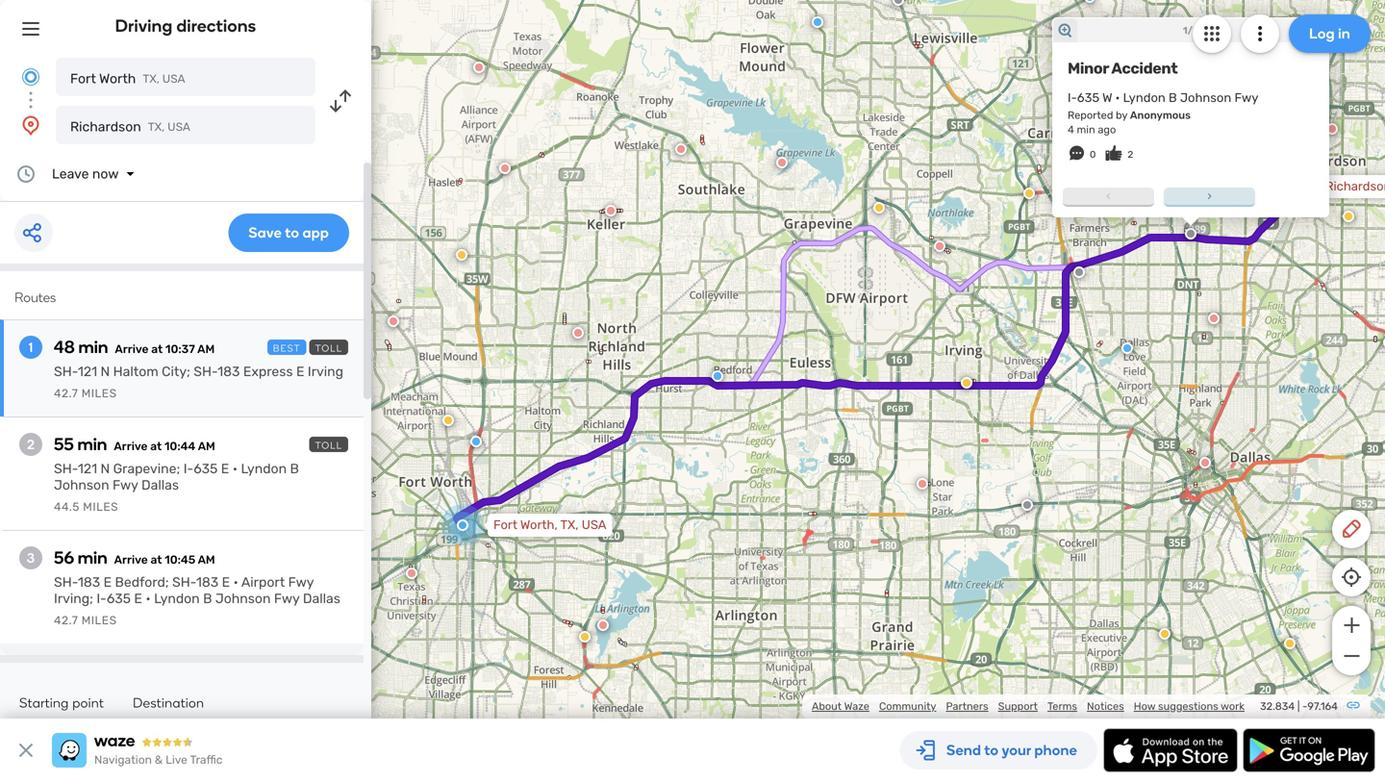 Task type: vqa. For each thing, say whether or not it's contained in the screenshot.
4.7
no



Task type: describe. For each thing, give the bounding box(es) containing it.
e left airport at the bottom left
[[222, 574, 230, 590]]

navigation
[[94, 753, 152, 767]]

live
[[166, 753, 187, 767]]

• inside sh-121 n grapevine; i-635 e • lyndon b johnson fwy dallas 44.5 miles
[[232, 461, 238, 477]]

55 min arrive at 10:44 am
[[54, 434, 215, 454]]

1/2
[[1183, 24, 1199, 36]]

johnson inside sh-183 e bedford; sh-183 e • airport fwy irving; i-635 e • lyndon b johnson fwy dallas 42.7 miles
[[215, 591, 271, 606]]

sh- for 55 min
[[54, 461, 78, 477]]

sh-121 n haltom city; sh-183 express e irving 42.7 miles
[[54, 364, 343, 400]]

183 left airport at the bottom left
[[196, 574, 219, 590]]

42.7 inside sh-121 n haltom city; sh-183 express e irving 42.7 miles
[[54, 387, 78, 400]]

0 horizontal spatial police image
[[712, 370, 723, 382]]

about waze link
[[812, 700, 870, 713]]

clock image
[[14, 163, 38, 186]]

|
[[1298, 700, 1300, 713]]

partners
[[946, 700, 988, 713]]

fort worth, tx, usa
[[493, 518, 606, 532]]

now
[[92, 166, 119, 182]]

1 horizontal spatial 2
[[1128, 149, 1133, 160]]

fort worth tx, usa
[[70, 71, 185, 87]]

link image
[[1346, 697, 1361, 713]]

i-635 w • lyndon b johnson fwy reported by anonymous 4 min ago
[[1068, 90, 1259, 136]]

1 toll from the top
[[315, 342, 342, 354]]

suggestions
[[1158, 700, 1218, 713]]

anonymous
[[1130, 109, 1191, 122]]

am for 56 min
[[198, 553, 215, 567]]

121 for 48
[[78, 364, 97, 379]]

starting point
[[19, 694, 104, 711]]

32.834
[[1260, 700, 1295, 713]]

48 min arrive at 10:37 am
[[54, 337, 215, 357]]

community
[[879, 700, 936, 713]]

minor accident
[[1068, 59, 1178, 77]]

support
[[998, 700, 1038, 713]]

miles inside sh-121 n grapevine; i-635 e • lyndon b johnson fwy dallas 44.5 miles
[[83, 500, 118, 514]]

97.164
[[1308, 700, 1338, 713]]

n for 55 min
[[100, 461, 110, 477]]

4
[[1068, 123, 1074, 136]]

current location image
[[19, 65, 42, 88]]

183 inside sh-121 n haltom city; sh-183 express e irving 42.7 miles
[[218, 364, 240, 379]]

0
[[1090, 149, 1096, 160]]

sh- down 10:45 on the bottom
[[172, 574, 196, 590]]

destination button
[[133, 694, 204, 724]]

usa inside "richardson tx, usa"
[[168, 120, 190, 134]]

• inside i-635 w • lyndon b johnson fwy reported by anonymous 4 min ago
[[1115, 90, 1120, 105]]

fwy inside sh-121 n grapevine; i-635 e • lyndon b johnson fwy dallas 44.5 miles
[[113, 477, 138, 493]]

driving directions
[[115, 15, 256, 36]]

sh-121 n grapevine; i-635 e • lyndon b johnson fwy dallas 44.5 miles
[[54, 461, 299, 514]]

lyndon inside sh-183 e bedford; sh-183 e • airport fwy irving; i-635 e • lyndon b johnson fwy dallas 42.7 miles
[[154, 591, 200, 606]]

city;
[[162, 364, 190, 379]]

starting
[[19, 694, 69, 711]]

e inside sh-121 n grapevine; i-635 e • lyndon b johnson fwy dallas 44.5 miles
[[221, 461, 229, 477]]

airport
[[241, 574, 285, 590]]

fort for worth,
[[493, 518, 517, 532]]

b inside sh-183 e bedford; sh-183 e • airport fwy irving; i-635 e • lyndon b johnson fwy dallas 42.7 miles
[[203, 591, 212, 606]]

i- inside sh-183 e bedford; sh-183 e • airport fwy irving; i-635 e • lyndon b johnson fwy dallas 42.7 miles
[[97, 591, 107, 606]]

bedford;
[[115, 574, 169, 590]]

×
[[1312, 20, 1320, 38]]

sh- right city;
[[194, 364, 218, 379]]

at for 56 min
[[150, 553, 162, 567]]

leave
[[52, 166, 89, 182]]

express
[[243, 364, 293, 379]]

accident
[[1111, 59, 1178, 77]]

2 toll from the top
[[315, 440, 342, 451]]

usa for worth
[[162, 72, 185, 86]]

worth,
[[520, 518, 558, 532]]

johnson inside sh-121 n grapevine; i-635 e • lyndon b johnson fwy dallas 44.5 miles
[[54, 477, 109, 493]]

10:37
[[165, 342, 195, 356]]

0 vertical spatial police image
[[812, 16, 823, 28]]

miles inside sh-121 n haltom city; sh-183 express e irving 42.7 miles
[[82, 387, 117, 400]]

min inside i-635 w • lyndon b johnson fwy reported by anonymous 4 min ago
[[1077, 123, 1095, 136]]

worth
[[99, 71, 136, 87]]

driving
[[115, 15, 173, 36]]

chevron left image
[[1101, 189, 1116, 204]]

0 horizontal spatial police image
[[470, 436, 482, 447]]

b inside sh-121 n grapevine; i-635 e • lyndon b johnson fwy dallas 44.5 miles
[[290, 461, 299, 477]]

fort for worth
[[70, 71, 96, 87]]

n for 48 min
[[100, 364, 110, 379]]

tx, for worth
[[143, 72, 160, 86]]

how suggestions work link
[[1134, 700, 1245, 713]]

min for 55 min
[[77, 434, 107, 454]]

w
[[1102, 90, 1112, 105]]

community link
[[879, 700, 936, 713]]

at for 55 min
[[150, 440, 162, 453]]

&
[[155, 753, 163, 767]]

3
[[27, 550, 35, 566]]

arrive for 56 min
[[114, 553, 148, 567]]

e down bedford;
[[134, 591, 142, 606]]

arrive for 48 min
[[115, 342, 149, 356]]

tx, for worth,
[[560, 518, 579, 532]]

by
[[1116, 109, 1128, 122]]

2 horizontal spatial police image
[[1122, 342, 1133, 354]]

notices
[[1087, 700, 1124, 713]]

tx, inside "richardson tx, usa"
[[148, 120, 165, 134]]

183 up irving; on the bottom left of page
[[78, 574, 100, 590]]

pencil image
[[1340, 518, 1363, 541]]

support link
[[998, 700, 1038, 713]]

leave now
[[52, 166, 119, 182]]

point
[[72, 694, 104, 711]]

635 inside sh-121 n grapevine; i-635 e • lyndon b johnson fwy dallas 44.5 miles
[[194, 461, 218, 477]]

lyndon inside sh-121 n grapevine; i-635 e • lyndon b johnson fwy dallas 44.5 miles
[[241, 461, 287, 477]]



Task type: locate. For each thing, give the bounding box(es) containing it.
miles inside sh-183 e bedford; sh-183 e • airport fwy irving; i-635 e • lyndon b johnson fwy dallas 42.7 miles
[[82, 614, 117, 627]]

183
[[218, 364, 240, 379], [78, 574, 100, 590], [196, 574, 219, 590]]

121 left haltom
[[78, 364, 97, 379]]

x image
[[14, 739, 38, 762]]

at
[[151, 342, 163, 356], [150, 440, 162, 453], [150, 553, 162, 567]]

635 inside i-635 w • lyndon b johnson fwy reported by anonymous 4 min ago
[[1077, 90, 1100, 105]]

2 vertical spatial am
[[198, 553, 215, 567]]

0 vertical spatial dallas
[[141, 477, 179, 493]]

am right 10:44
[[198, 440, 215, 453]]

dallas inside sh-183 e bedford; sh-183 e • airport fwy irving; i-635 e • lyndon b johnson fwy dallas 42.7 miles
[[303, 591, 340, 606]]

1 121 from the top
[[78, 364, 97, 379]]

at left 10:45 on the bottom
[[150, 553, 162, 567]]

police image
[[1084, 0, 1096, 3], [470, 436, 482, 447]]

at for 48 min
[[151, 342, 163, 356]]

1 vertical spatial arrive
[[114, 440, 148, 453]]

n down 55 min arrive at 10:44 am
[[100, 461, 110, 477]]

johnson inside i-635 w • lyndon b johnson fwy reported by anonymous 4 min ago
[[1180, 90, 1231, 105]]

0 vertical spatial 121
[[78, 364, 97, 379]]

0 vertical spatial lyndon
[[1123, 90, 1166, 105]]

terms link
[[1048, 700, 1077, 713]]

1 horizontal spatial police image
[[1084, 0, 1096, 3]]

routes
[[14, 289, 56, 305]]

e inside sh-121 n haltom city; sh-183 express e irving 42.7 miles
[[296, 364, 304, 379]]

richardson
[[70, 119, 141, 135], [1326, 179, 1385, 194]]

notices link
[[1087, 700, 1124, 713]]

0 horizontal spatial richardson
[[70, 119, 141, 135]]

usa
[[162, 72, 185, 86], [168, 120, 190, 134], [582, 518, 606, 532]]

1 vertical spatial 42.7
[[54, 614, 78, 627]]

sh-
[[54, 364, 78, 379], [194, 364, 218, 379], [54, 461, 78, 477], [54, 574, 78, 590], [172, 574, 196, 590]]

reported
[[1068, 109, 1113, 122]]

miles down irving; on the bottom left of page
[[82, 614, 117, 627]]

121 inside sh-121 n haltom city; sh-183 express e irving 42.7 miles
[[78, 364, 97, 379]]

0 vertical spatial miles
[[82, 387, 117, 400]]

1 vertical spatial n
[[100, 461, 110, 477]]

1 vertical spatial fort
[[493, 518, 517, 532]]

1 vertical spatial miles
[[83, 500, 118, 514]]

635
[[1077, 90, 1100, 105], [194, 461, 218, 477], [107, 591, 131, 606]]

n inside sh-121 n grapevine; i-635 e • lyndon b johnson fwy dallas 44.5 miles
[[100, 461, 110, 477]]

0 vertical spatial am
[[197, 342, 215, 356]]

am inside 56 min arrive at 10:45 am
[[198, 553, 215, 567]]

0 vertical spatial fort
[[70, 71, 96, 87]]

2 am from the top
[[198, 440, 215, 453]]

1 vertical spatial richardson
[[1326, 179, 1385, 194]]

toll
[[315, 342, 342, 354], [315, 440, 342, 451]]

1 vertical spatial johnson
[[54, 477, 109, 493]]

i-
[[1068, 90, 1077, 105], [183, 461, 194, 477], [97, 591, 107, 606]]

grapevine;
[[113, 461, 180, 477]]

e left irving
[[296, 364, 304, 379]]

min right 56
[[78, 547, 107, 568]]

tx, down fort worth tx, usa
[[148, 120, 165, 134]]

2 vertical spatial johnson
[[215, 591, 271, 606]]

min right '55'
[[77, 434, 107, 454]]

richardson for richardson tx, usa
[[70, 119, 141, 135]]

sh- up irving; on the bottom left of page
[[54, 574, 78, 590]]

police image
[[812, 16, 823, 28], [1122, 342, 1133, 354], [712, 370, 723, 382]]

0 horizontal spatial dallas
[[141, 477, 179, 493]]

n left haltom
[[100, 364, 110, 379]]

irving;
[[54, 591, 93, 606]]

0 vertical spatial at
[[151, 342, 163, 356]]

tx,
[[143, 72, 160, 86], [148, 120, 165, 134], [560, 518, 579, 532]]

1 horizontal spatial lyndon
[[241, 461, 287, 477]]

e left bedford;
[[103, 574, 112, 590]]

55
[[54, 434, 74, 454]]

• down bedford;
[[146, 591, 151, 606]]

121 up '44.5' at bottom left
[[78, 461, 97, 477]]

at inside 56 min arrive at 10:45 am
[[150, 553, 162, 567]]

sh- for 56 min
[[54, 574, 78, 590]]

lyndon inside i-635 w • lyndon b johnson fwy reported by anonymous 4 min ago
[[1123, 90, 1166, 105]]

i- right irving; on the bottom left of page
[[97, 591, 107, 606]]

b inside i-635 w • lyndon b johnson fwy reported by anonymous 4 min ago
[[1169, 90, 1177, 105]]

2 vertical spatial usa
[[582, 518, 606, 532]]

johnson
[[1180, 90, 1231, 105], [54, 477, 109, 493], [215, 591, 271, 606]]

sh- inside sh-121 n grapevine; i-635 e • lyndon b johnson fwy dallas 44.5 miles
[[54, 461, 78, 477]]

56 min arrive at 10:45 am
[[54, 547, 215, 568]]

usa for worth,
[[582, 518, 606, 532]]

destination
[[133, 694, 204, 711]]

road closed image
[[675, 143, 687, 155], [499, 163, 511, 174], [605, 205, 617, 216], [1208, 313, 1220, 324], [572, 327, 584, 339], [406, 568, 417, 579], [597, 619, 609, 631]]

best
[[273, 342, 301, 354]]

chevron right image
[[1202, 189, 1217, 204]]

1 horizontal spatial police image
[[812, 16, 823, 28]]

arrive
[[115, 342, 149, 356], [114, 440, 148, 453], [114, 553, 148, 567]]

1 horizontal spatial dallas
[[303, 591, 340, 606]]

1 vertical spatial at
[[150, 440, 162, 453]]

work
[[1221, 700, 1245, 713]]

1 vertical spatial i-
[[183, 461, 194, 477]]

am
[[197, 342, 215, 356], [198, 440, 215, 453], [198, 553, 215, 567]]

arrive inside 48 min arrive at 10:37 am
[[115, 342, 149, 356]]

0 vertical spatial 2
[[1128, 149, 1133, 160]]

about waze community partners support terms notices how suggestions work
[[812, 700, 1245, 713]]

0 horizontal spatial johnson
[[54, 477, 109, 493]]

183 left express
[[218, 364, 240, 379]]

am inside 55 min arrive at 10:44 am
[[198, 440, 215, 453]]

635 down bedford;
[[107, 591, 131, 606]]

2 horizontal spatial johnson
[[1180, 90, 1231, 105]]

location image
[[19, 114, 42, 137]]

2 42.7 from the top
[[54, 614, 78, 627]]

1 vertical spatial tx,
[[148, 120, 165, 134]]

am for 48 min
[[197, 342, 215, 356]]

am right 10:45 on the bottom
[[198, 553, 215, 567]]

2 vertical spatial lyndon
[[154, 591, 200, 606]]

0 vertical spatial police image
[[1084, 0, 1096, 3]]

2 vertical spatial b
[[203, 591, 212, 606]]

minor
[[1068, 59, 1109, 77]]

0 vertical spatial usa
[[162, 72, 185, 86]]

1 horizontal spatial b
[[290, 461, 299, 477]]

2 n from the top
[[100, 461, 110, 477]]

0 vertical spatial 42.7
[[54, 387, 78, 400]]

56
[[54, 547, 74, 568]]

arrive up haltom
[[115, 342, 149, 356]]

fort left worth,
[[493, 518, 517, 532]]

tx, right worth
[[143, 72, 160, 86]]

44.5
[[54, 500, 80, 514]]

• right grapevine;
[[232, 461, 238, 477]]

1 horizontal spatial johnson
[[215, 591, 271, 606]]

0 horizontal spatial b
[[203, 591, 212, 606]]

richardson for richardson
[[1326, 179, 1385, 194]]

1 horizontal spatial richardson
[[1326, 179, 1385, 194]]

1 vertical spatial 635
[[194, 461, 218, 477]]

0 horizontal spatial 635
[[107, 591, 131, 606]]

usa right worth,
[[582, 518, 606, 532]]

121
[[78, 364, 97, 379], [78, 461, 97, 477]]

2 vertical spatial i-
[[97, 591, 107, 606]]

0 horizontal spatial i-
[[97, 591, 107, 606]]

min
[[1077, 123, 1095, 136], [78, 337, 108, 357], [77, 434, 107, 454], [78, 547, 107, 568]]

1 vertical spatial 2
[[27, 436, 35, 453]]

johnson up '44.5' at bottom left
[[54, 477, 109, 493]]

usa inside fort worth tx, usa
[[162, 72, 185, 86]]

1 vertical spatial dallas
[[303, 591, 340, 606]]

miles right '44.5' at bottom left
[[83, 500, 118, 514]]

min right '48'
[[78, 337, 108, 357]]

johnson down airport at the bottom left
[[215, 591, 271, 606]]

hazard image
[[1343, 211, 1354, 222], [961, 377, 972, 389], [1159, 628, 1171, 640], [579, 631, 591, 643], [1284, 638, 1296, 649]]

at left 10:37 in the left of the page
[[151, 342, 163, 356]]

635 inside sh-183 e bedford; sh-183 e • airport fwy irving; i-635 e • lyndon b johnson fwy dallas 42.7 miles
[[107, 591, 131, 606]]

0 vertical spatial arrive
[[115, 342, 149, 356]]

n inside sh-121 n haltom city; sh-183 express e irving 42.7 miles
[[100, 364, 110, 379]]

121 for 55
[[78, 461, 97, 477]]

0 vertical spatial n
[[100, 364, 110, 379]]

1 vertical spatial 121
[[78, 461, 97, 477]]

10:44
[[164, 440, 196, 453]]

sh- down '48'
[[54, 364, 78, 379]]

• left airport at the bottom left
[[233, 574, 238, 590]]

0 vertical spatial i-
[[1068, 90, 1077, 105]]

1 vertical spatial b
[[290, 461, 299, 477]]

3 am from the top
[[198, 553, 215, 567]]

am right 10:37 in the left of the page
[[197, 342, 215, 356]]

dallas
[[141, 477, 179, 493], [303, 591, 340, 606]]

42.7 down '48'
[[54, 387, 78, 400]]

2 121 from the top
[[78, 461, 97, 477]]

zoom out image
[[1339, 644, 1363, 668]]

42.7 inside sh-183 e bedford; sh-183 e • airport fwy irving; i-635 e • lyndon b johnson fwy dallas 42.7 miles
[[54, 614, 78, 627]]

johnson up anonymous
[[1180, 90, 1231, 105]]

partners link
[[946, 700, 988, 713]]

-
[[1303, 700, 1308, 713]]

toll up irving
[[315, 342, 342, 354]]

1 vertical spatial lyndon
[[241, 461, 287, 477]]

tx, inside fort worth tx, usa
[[143, 72, 160, 86]]

am for 55 min
[[198, 440, 215, 453]]

• right the w
[[1115, 90, 1120, 105]]

0 horizontal spatial lyndon
[[154, 591, 200, 606]]

0 horizontal spatial 2
[[27, 436, 35, 453]]

2 vertical spatial tx,
[[560, 518, 579, 532]]

traffic
[[190, 753, 223, 767]]

am inside 48 min arrive at 10:37 am
[[197, 342, 215, 356]]

fort left worth
[[70, 71, 96, 87]]

min for 56 min
[[78, 547, 107, 568]]

about
[[812, 700, 842, 713]]

arrive up grapevine;
[[114, 440, 148, 453]]

fwy inside i-635 w • lyndon b johnson fwy reported by anonymous 4 min ago
[[1235, 90, 1259, 105]]

miles down haltom
[[82, 387, 117, 400]]

0 vertical spatial johnson
[[1180, 90, 1231, 105]]

1 horizontal spatial 635
[[194, 461, 218, 477]]

arrive inside 56 min arrive at 10:45 am
[[114, 553, 148, 567]]

32.834 | -97.164
[[1260, 700, 1338, 713]]

e right grapevine;
[[221, 461, 229, 477]]

1 am from the top
[[197, 342, 215, 356]]

accident image
[[893, 0, 904, 6], [1073, 266, 1085, 278], [1383, 337, 1385, 348], [1022, 499, 1033, 511]]

1 horizontal spatial fort
[[493, 518, 517, 532]]

1 n from the top
[[100, 364, 110, 379]]

10:45
[[165, 553, 195, 567]]

0 vertical spatial richardson
[[70, 119, 141, 135]]

b
[[1169, 90, 1177, 105], [290, 461, 299, 477], [203, 591, 212, 606]]

road closed image
[[1051, 18, 1063, 30], [473, 62, 485, 73], [1326, 123, 1338, 135], [776, 157, 788, 168], [934, 240, 946, 252], [388, 316, 399, 327], [1199, 457, 1211, 468], [917, 478, 928, 490]]

directions
[[177, 15, 256, 36]]

fwy
[[1235, 90, 1259, 105], [113, 477, 138, 493], [288, 574, 314, 590], [274, 591, 300, 606]]

ago
[[1098, 123, 1116, 136]]

at inside 48 min arrive at 10:37 am
[[151, 342, 163, 356]]

haltom
[[113, 364, 158, 379]]

× link
[[1307, 20, 1325, 38]]

sh- down '55'
[[54, 461, 78, 477]]

how
[[1134, 700, 1156, 713]]

lyndon
[[1123, 90, 1166, 105], [241, 461, 287, 477], [154, 591, 200, 606]]

usa down driving directions
[[162, 72, 185, 86]]

fort
[[70, 71, 96, 87], [493, 518, 517, 532]]

1 horizontal spatial i-
[[183, 461, 194, 477]]

sh-183 e bedford; sh-183 e • airport fwy irving; i-635 e • lyndon b johnson fwy dallas 42.7 miles
[[54, 574, 340, 627]]

1 vertical spatial police image
[[470, 436, 482, 447]]

toll down irving
[[315, 440, 342, 451]]

2 horizontal spatial b
[[1169, 90, 1177, 105]]

635 up reported
[[1077, 90, 1100, 105]]

2 vertical spatial 635
[[107, 591, 131, 606]]

arrive inside 55 min arrive at 10:44 am
[[114, 440, 148, 453]]

635 down 10:44
[[194, 461, 218, 477]]

1 vertical spatial police image
[[1122, 342, 1133, 354]]

arrive for 55 min
[[114, 440, 148, 453]]

i- up reported
[[1068, 90, 1077, 105]]

121 inside sh-121 n grapevine; i-635 e • lyndon b johnson fwy dallas 44.5 miles
[[78, 461, 97, 477]]

arrive up bedford;
[[114, 553, 148, 567]]

at inside 55 min arrive at 10:44 am
[[150, 440, 162, 453]]

n
[[100, 364, 110, 379], [100, 461, 110, 477]]

2 vertical spatial police image
[[712, 370, 723, 382]]

1
[[29, 339, 33, 355]]

e
[[296, 364, 304, 379], [221, 461, 229, 477], [103, 574, 112, 590], [222, 574, 230, 590], [134, 591, 142, 606]]

0 vertical spatial b
[[1169, 90, 1177, 105]]

dallas inside sh-121 n grapevine; i-635 e • lyndon b johnson fwy dallas 44.5 miles
[[141, 477, 179, 493]]

2 vertical spatial arrive
[[114, 553, 148, 567]]

i- down 10:44
[[183, 461, 194, 477]]

at left 10:44
[[150, 440, 162, 453]]

2 horizontal spatial lyndon
[[1123, 90, 1166, 105]]

2 vertical spatial miles
[[82, 614, 117, 627]]

•
[[1115, 90, 1120, 105], [232, 461, 238, 477], [233, 574, 238, 590], [146, 591, 151, 606]]

2 left '55'
[[27, 436, 35, 453]]

min right 4
[[1077, 123, 1095, 136]]

0 vertical spatial tx,
[[143, 72, 160, 86]]

2 horizontal spatial 635
[[1077, 90, 1100, 105]]

2 horizontal spatial i-
[[1068, 90, 1077, 105]]

sh- for 48 min
[[54, 364, 78, 379]]

hazard image
[[1023, 188, 1035, 199], [873, 202, 885, 214], [456, 249, 467, 261], [442, 415, 454, 426]]

zoom in image
[[1339, 614, 1363, 637]]

starting point button
[[19, 694, 104, 726]]

1 vertical spatial usa
[[168, 120, 190, 134]]

0 vertical spatial 635
[[1077, 90, 1100, 105]]

1 42.7 from the top
[[54, 387, 78, 400]]

terms
[[1048, 700, 1077, 713]]

tx, right worth,
[[560, 518, 579, 532]]

42.7 down irving; on the bottom left of page
[[54, 614, 78, 627]]

0 vertical spatial toll
[[315, 342, 342, 354]]

1 vertical spatial toll
[[315, 440, 342, 451]]

2 right 0
[[1128, 149, 1133, 160]]

richardson tx, usa
[[70, 119, 190, 135]]

2 vertical spatial at
[[150, 553, 162, 567]]

min for 48 min
[[78, 337, 108, 357]]

2
[[1128, 149, 1133, 160], [27, 436, 35, 453]]

0 horizontal spatial fort
[[70, 71, 96, 87]]

navigation & live traffic
[[94, 753, 223, 767]]

i- inside i-635 w • lyndon b johnson fwy reported by anonymous 4 min ago
[[1068, 90, 1077, 105]]

i- inside sh-121 n grapevine; i-635 e • lyndon b johnson fwy dallas 44.5 miles
[[183, 461, 194, 477]]

waze
[[844, 700, 870, 713]]

irving
[[308, 364, 343, 379]]

1 vertical spatial am
[[198, 440, 215, 453]]

48
[[54, 337, 75, 357]]

42.7
[[54, 387, 78, 400], [54, 614, 78, 627]]

usa down fort worth tx, usa
[[168, 120, 190, 134]]



